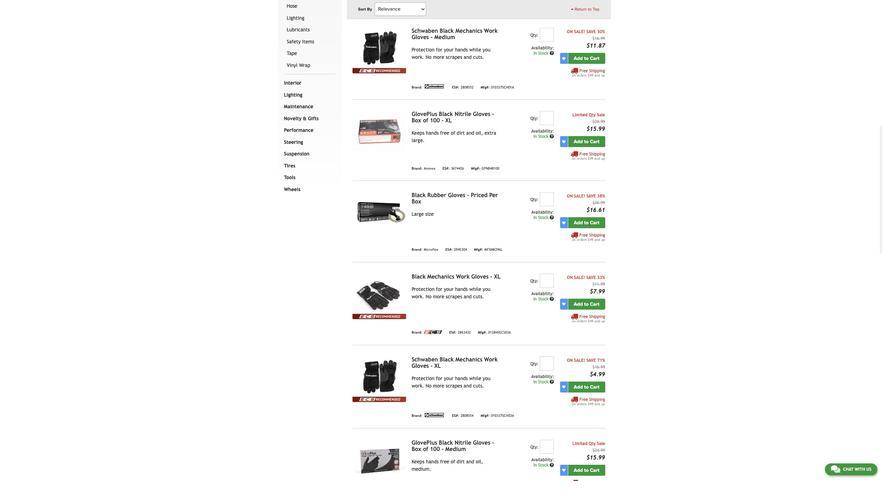 Task type: vqa. For each thing, say whether or not it's contained in the screenshot.
In Stock
yes



Task type: locate. For each thing, give the bounding box(es) containing it.
add to cart down $16.61
[[574, 220, 600, 226]]

1 vertical spatial cuts.
[[473, 294, 484, 299]]

free
[[440, 130, 450, 136], [440, 459, 450, 464]]

add down 'on sale!                         save 38% $26.99 $16.61'
[[574, 220, 583, 226]]

1 vertical spatial ecs tuning recommends this product. image
[[353, 314, 406, 319]]

oil, down gloveplus black nitrile gloves - box of 100 - medium link
[[476, 459, 483, 464]]

1 vertical spatial more
[[433, 294, 445, 299]]

1 vertical spatial while
[[470, 286, 481, 292]]

1 vertical spatial keeps
[[412, 459, 425, 464]]

3 question circle image from the top
[[550, 297, 554, 301]]

sale! inside the on sale!                         save 33% $11.99 $7.99
[[574, 275, 585, 280]]

shipping down $7.99
[[590, 314, 605, 319]]

free shipping on orders $49 and up down $11.87
[[572, 68, 605, 77]]

ecs tuning recommends this product. image
[[353, 68, 406, 73], [353, 314, 406, 319], [353, 397, 406, 402]]

up
[[602, 73, 605, 77], [602, 157, 605, 161], [602, 238, 605, 242], [602, 319, 605, 323], [602, 402, 605, 406]]

1 vertical spatial schwaben
[[412, 356, 438, 363]]

ecs tuning recommends this product. image for schwaben black mechanics work gloves - xl
[[353, 397, 406, 402]]

1 vertical spatial sale
[[597, 441, 605, 446]]

to down the on sale!                         save 33% $11.99 $7.99
[[584, 301, 589, 307]]

1 vertical spatial for
[[436, 286, 443, 292]]

0 vertical spatial free
[[440, 130, 450, 136]]

0 vertical spatial ammex
[[424, 2, 436, 6]]

medium
[[435, 34, 455, 41], [446, 446, 466, 452]]

mfg#: for schwaben black mechanics work gloves - medium
[[481, 85, 490, 89]]

1 add from the top
[[574, 55, 583, 61]]

black inside schwaben black mechanics work gloves - xl
[[440, 356, 454, 363]]

3 ecs tuning recommends this product. image from the top
[[353, 397, 406, 402]]

brand:
[[412, 2, 423, 6], [412, 85, 423, 89], [412, 167, 423, 170], [412, 248, 423, 252], [412, 331, 423, 335], [412, 414, 423, 418]]

3 for from the top
[[436, 376, 443, 381]]

1 vertical spatial 100
[[430, 446, 440, 452]]

1 vertical spatial $16.99
[[593, 365, 605, 370]]

cuts.
[[473, 54, 484, 60], [473, 294, 484, 299], [473, 383, 484, 389]]

of inside keeps hands free of dirt and oil, medium.
[[451, 459, 455, 464]]

0 vertical spatial no
[[426, 54, 432, 60]]

- inside schwaben black mechanics work gloves - medium
[[431, 34, 433, 41]]

0 vertical spatial work
[[484, 28, 498, 34]]

4 in from the top
[[534, 297, 537, 301]]

4 availability: from the top
[[532, 291, 554, 296]]

box inside gloveplus black nitrile gloves - box of 100 - medium
[[412, 446, 422, 452]]

free down $16.61
[[580, 233, 588, 238]]

to down on sale!                         save 71% $16.99 $4.99
[[584, 384, 589, 390]]

0 vertical spatial 100
[[430, 117, 440, 124]]

protection
[[412, 47, 435, 53], [412, 286, 435, 292], [412, 376, 435, 381]]

on for $16.61
[[572, 238, 576, 242]]

black mechanics work gloves - xl link
[[412, 273, 501, 280]]

save left 33%
[[587, 275, 596, 280]]

gloveplus up medium.
[[412, 439, 437, 446]]

3 add to cart from the top
[[574, 220, 600, 226]]

dirt for xl
[[457, 130, 465, 136]]

add to cart button for $7.99
[[568, 299, 605, 310]]

71%
[[598, 358, 605, 363]]

while down schwaben black mechanics work gloves - medium
[[470, 47, 481, 53]]

1 vertical spatial protection
[[412, 286, 435, 292]]

2 vertical spatial protection
[[412, 376, 435, 381]]

gloves inside schwaben black mechanics work gloves - medium
[[412, 34, 429, 41]]

1 schwaben - corporate logo image from the top
[[424, 84, 445, 89]]

for down black mechanics work gloves - xl
[[436, 286, 443, 292]]

you for schwaben black mechanics work gloves - medium
[[483, 47, 491, 53]]

work for schwaben black mechanics work gloves - medium
[[484, 28, 498, 34]]

2 qty from the top
[[589, 441, 596, 446]]

lighting link up 'maintenance'
[[283, 89, 334, 101]]

on sale!                         save 33% $11.99 $7.99
[[567, 275, 605, 295]]

mechanics inside schwaben black mechanics work gloves - xl
[[456, 356, 483, 363]]

add to wish list image
[[562, 57, 566, 60], [562, 468, 566, 472]]

in for black mechanics work gloves - xl
[[534, 297, 537, 301]]

gloveplus inside gloveplus black nitrile gloves - box of 100 - medium
[[412, 439, 437, 446]]

no down black mechanics work gloves - xl
[[426, 294, 432, 299]]

1 vertical spatial xl
[[494, 273, 501, 280]]

0 vertical spatial scrapes
[[446, 54, 462, 60]]

1 vertical spatial you
[[483, 286, 491, 292]]

2 protection from the top
[[412, 286, 435, 292]]

gloveplus black nitrile gloves - box of 100 - xl
[[412, 111, 494, 124]]

add to cart for $11.87
[[574, 55, 600, 61]]

sort by
[[358, 7, 372, 12]]

0 vertical spatial schwaben - corporate logo image
[[424, 84, 445, 89]]

mechanics for medium
[[456, 28, 483, 34]]

1 up from the top
[[602, 73, 605, 77]]

0 vertical spatial $16.99
[[593, 36, 605, 41]]

nitrile for medium
[[455, 439, 472, 446]]

shipping down $29.99 in the right top of the page
[[590, 152, 605, 157]]

2 box from the top
[[412, 198, 422, 205]]

2 vertical spatial mechanics
[[456, 356, 483, 363]]

0 vertical spatial brand: ammex
[[412, 2, 436, 6]]

$49 for $11.87
[[588, 73, 594, 77]]

gloveplus inside gloveplus black nitrile gloves - box of 100 - xl
[[412, 111, 437, 118]]

free inside keeps hands free of dirt and oil, extra large.
[[440, 130, 450, 136]]

novelty & gifts link
[[283, 113, 334, 125]]

limited
[[573, 113, 588, 118], [573, 441, 588, 446]]

mfg#: left "010337sch03a"
[[481, 414, 490, 418]]

100
[[430, 117, 440, 124], [430, 446, 440, 452]]

to down limited qty sale $24.99 $15.99
[[584, 467, 589, 473]]

work. for black mechanics work gloves - xl
[[412, 294, 424, 299]]

black inside schwaben black mechanics work gloves - medium
[[440, 28, 454, 34]]

add for $4.99
[[574, 384, 583, 390]]

es#2945304 - mfxmk296l - black rubber gloves - priced per box   - large size - microflex - audi bmw volkswagen mercedes benz mini porsche image
[[353, 192, 406, 233]]

0 vertical spatial mechanics
[[456, 28, 483, 34]]

0 vertical spatial more
[[433, 54, 445, 60]]

suspension
[[284, 151, 310, 157]]

2 stock from the top
[[538, 134, 549, 139]]

gloves inside black rubber gloves - priced per box
[[448, 192, 466, 199]]

4 free shipping on orders $49 and up from the top
[[572, 314, 605, 323]]

2 more from the top
[[433, 294, 445, 299]]

0 vertical spatial you
[[483, 47, 491, 53]]

2 sale! from the top
[[574, 194, 585, 199]]

0 vertical spatial sale
[[597, 113, 605, 118]]

1 vertical spatial $15.99
[[587, 454, 605, 461]]

shipping for $16.61
[[590, 233, 605, 238]]

0 vertical spatial keeps
[[412, 130, 425, 136]]

mechanics inside schwaben black mechanics work gloves - medium
[[456, 28, 483, 34]]

your down black mechanics work gloves - xl
[[444, 286, 454, 292]]

lighting inside "general purpose subcategories" element
[[287, 15, 305, 21]]

no
[[426, 54, 432, 60], [426, 294, 432, 299], [426, 383, 432, 389]]

qty inside limited qty sale $29.99 $15.99
[[589, 113, 596, 118]]

oil, inside keeps hands free of dirt and oil, extra large.
[[476, 130, 483, 136]]

cuts. up the 2808554
[[473, 383, 484, 389]]

performance link
[[283, 125, 334, 136]]

2 vertical spatial scrapes
[[446, 383, 462, 389]]

of
[[423, 117, 429, 124], [451, 130, 455, 136], [423, 446, 429, 452], [451, 459, 455, 464]]

1 you from the top
[[483, 47, 491, 53]]

brand: ammex
[[412, 2, 436, 6], [412, 167, 436, 170]]

black inside gloveplus black nitrile gloves - box of 100 - xl
[[439, 111, 453, 118]]

1 vertical spatial dirt
[[457, 459, 465, 464]]

6 qty: from the top
[[531, 445, 539, 450]]

box
[[412, 117, 422, 124], [412, 198, 422, 205], [412, 446, 422, 452]]

microflex
[[424, 248, 439, 252]]

2 $49 from the top
[[588, 157, 594, 161]]

cart for $7.99
[[590, 301, 600, 307]]

your for black mechanics work gloves - xl
[[444, 286, 454, 292]]

100 inside gloveplus black nitrile gloves - box of 100 - xl
[[430, 117, 440, 124]]

sale!
[[574, 29, 585, 34], [574, 194, 585, 199], [574, 275, 585, 280], [574, 358, 585, 363]]

$16.99 down 71%
[[593, 365, 605, 370]]

4 question circle image from the top
[[550, 380, 554, 384]]

xl inside gloveplus black nitrile gloves - box of 100 - xl
[[446, 117, 452, 124]]

$7.99
[[590, 288, 605, 295]]

0 vertical spatial lighting link
[[286, 12, 334, 24]]

qty
[[589, 113, 596, 118], [589, 441, 596, 446]]

4 save from the top
[[587, 358, 596, 363]]

schwaben - corporate logo image for xl
[[424, 413, 445, 417]]

lubricants link
[[286, 24, 334, 36]]

return to top link
[[571, 6, 600, 12]]

100 up keeps hands free of dirt and oil, medium.
[[430, 446, 440, 452]]

cart down $16.61
[[590, 220, 600, 226]]

box up medium.
[[412, 446, 422, 452]]

add to cart button down $16.61
[[568, 217, 605, 228]]

2 $16.99 from the top
[[593, 365, 605, 370]]

protection for your hands while you work. no more scrapes and cuts. down schwaben black mechanics work gloves - medium
[[412, 47, 491, 60]]

scrapes down black mechanics work gloves - xl
[[446, 294, 462, 299]]

4 qty: from the top
[[531, 279, 539, 283]]

0 vertical spatial medium
[[435, 34, 455, 41]]

2 vertical spatial cuts.
[[473, 383, 484, 389]]

sale! for $7.99
[[574, 275, 585, 280]]

limited inside limited qty sale $24.99 $15.99
[[573, 441, 588, 446]]

on
[[567, 29, 573, 34], [567, 194, 573, 199], [567, 275, 573, 280], [567, 358, 573, 363]]

free shipping on orders $49 and up for $16.61
[[572, 233, 605, 242]]

1 vertical spatial work
[[456, 273, 470, 280]]

0 vertical spatial while
[[470, 47, 481, 53]]

add to cart button down limited qty sale $24.99 $15.99
[[568, 465, 605, 476]]

0 vertical spatial ecs tuning recommends this product. image
[[353, 68, 406, 73]]

sale inside limited qty sale $29.99 $15.99
[[597, 113, 605, 118]]

2 vertical spatial more
[[433, 383, 445, 389]]

and inside keeps hands free of dirt and oil, medium.
[[467, 459, 475, 464]]

oil, inside keeps hands free of dirt and oil, medium.
[[476, 459, 483, 464]]

you for schwaben black mechanics work gloves - xl
[[483, 376, 491, 381]]

on inside 'on sale!                         save 38% $26.99 $16.61'
[[567, 194, 573, 199]]

5 in from the top
[[534, 379, 537, 384]]

on for $11.87
[[572, 73, 576, 77]]

on inside the on sale!                         save 33% $11.99 $7.99
[[567, 275, 573, 280]]

schwaben - corporate logo image
[[424, 84, 445, 89], [424, 413, 445, 417]]

on inside on sale!                         save 30% $16.99 $11.87
[[567, 29, 573, 34]]

1 vertical spatial qty
[[589, 441, 596, 446]]

qty up $29.99 in the right top of the page
[[589, 113, 596, 118]]

2 qty: from the top
[[531, 116, 539, 121]]

1 free from the top
[[440, 130, 450, 136]]

more for black mechanics work gloves - xl
[[433, 294, 445, 299]]

4 cart from the top
[[590, 301, 600, 307]]

qty inside limited qty sale $24.99 $15.99
[[589, 441, 596, 446]]

1 shipping from the top
[[590, 68, 605, 73]]

orders
[[577, 73, 587, 77], [577, 157, 587, 161], [577, 238, 587, 242], [577, 319, 587, 323], [577, 402, 587, 406]]

cart down limited qty sale $29.99 $15.99
[[590, 139, 600, 145]]

no down schwaben black mechanics work gloves - medium
[[426, 54, 432, 60]]

cuts. for black mechanics work gloves - xl
[[473, 294, 484, 299]]

comments image
[[831, 465, 841, 473]]

$49
[[588, 73, 594, 77], [588, 157, 594, 161], [588, 238, 594, 242], [588, 319, 594, 323], [588, 402, 594, 406]]

add to cart button for $11.87
[[568, 53, 605, 64]]

4 stock from the top
[[538, 297, 549, 301]]

3 sale! from the top
[[574, 275, 585, 280]]

free shipping on orders $49 and up down limited qty sale $29.99 $15.99
[[572, 152, 605, 161]]

free shipping on orders $49 and up down $7.99
[[572, 314, 605, 323]]

orders for $4.99
[[577, 402, 587, 406]]

free down the on sale!                         save 33% $11.99 $7.99
[[580, 314, 588, 319]]

1 vertical spatial limited
[[573, 441, 588, 446]]

save for $16.61
[[587, 194, 596, 199]]

1 more from the top
[[433, 54, 445, 60]]

1 while from the top
[[470, 47, 481, 53]]

1 on from the top
[[572, 73, 576, 77]]

dirt
[[457, 130, 465, 136], [457, 459, 465, 464]]

save inside 'on sale!                         save 38% $26.99 $16.61'
[[587, 194, 596, 199]]

- inside schwaben black mechanics work gloves - xl
[[431, 362, 433, 369]]

0 vertical spatial box
[[412, 117, 422, 124]]

3 box from the top
[[412, 446, 422, 452]]

0 vertical spatial cuts.
[[473, 54, 484, 60]]

hands inside keeps hands free of dirt and oil, medium.
[[426, 459, 439, 464]]

of down gloveplus black nitrile gloves - box of 100 - medium
[[451, 459, 455, 464]]

of inside gloveplus black nitrile gloves - box of 100 - xl
[[423, 117, 429, 124]]

1 vertical spatial work.
[[412, 294, 424, 299]]

sale! inside 'on sale!                         save 38% $26.99 $16.61'
[[574, 194, 585, 199]]

more down schwaben black mechanics work gloves - xl in the bottom of the page
[[433, 383, 445, 389]]

black inside gloveplus black nitrile gloves - box of 100 - medium
[[439, 439, 453, 446]]

tires link
[[283, 160, 334, 172]]

2 while from the top
[[470, 286, 481, 292]]

es#: for schwaben black mechanics work gloves - xl
[[452, 414, 459, 418]]

mfg#: left mfxmk296l
[[474, 248, 483, 252]]

2 vertical spatial work
[[484, 356, 498, 363]]

gloveplus
[[412, 111, 437, 118], [412, 439, 437, 446]]

$15.99 down $24.99
[[587, 454, 605, 461]]

question circle image for $4.99
[[550, 380, 554, 384]]

3 in from the top
[[534, 215, 537, 220]]

2 limited from the top
[[573, 441, 588, 446]]

2 shipping from the top
[[590, 152, 605, 157]]

0 vertical spatial gloveplus
[[412, 111, 437, 118]]

1 vertical spatial brand: ammex
[[412, 167, 436, 170]]

lighting link
[[286, 12, 334, 24], [283, 89, 334, 101]]

safety items link
[[286, 36, 334, 48]]

5 in stock from the top
[[534, 379, 550, 384]]

add to wish list image for $7.99
[[562, 302, 566, 306]]

3 more from the top
[[433, 383, 445, 389]]

cuts. up 2808552
[[473, 54, 484, 60]]

xl inside schwaben black mechanics work gloves - xl
[[435, 362, 441, 369]]

4 orders from the top
[[577, 319, 587, 323]]

add down limited qty sale $29.99 $15.99
[[574, 139, 583, 145]]

black for gloveplus black nitrile gloves - box of 100 - xl
[[439, 111, 453, 118]]

dirt inside keeps hands free of dirt and oil, extra large.
[[457, 130, 465, 136]]

box inside gloveplus black nitrile gloves - box of 100 - xl
[[412, 117, 422, 124]]

1 vertical spatial gloveplus
[[412, 439, 437, 446]]

$15.99 inside limited qty sale $24.99 $15.99
[[587, 454, 605, 461]]

keeps inside keeps hands free of dirt and oil, medium.
[[412, 459, 425, 464]]

2 orders from the top
[[577, 157, 587, 161]]

while down black mechanics work gloves - xl
[[470, 286, 481, 292]]

qty: for schwaben black mechanics work gloves - xl
[[531, 361, 539, 366]]

chat with us link
[[825, 463, 878, 475]]

gloveplus black nitrile gloves - box of 100 - medium
[[412, 439, 494, 452]]

sale! left 33%
[[574, 275, 585, 280]]

sale
[[597, 113, 605, 118], [597, 441, 605, 446]]

1 protection from the top
[[412, 47, 435, 53]]

dirt for medium
[[457, 459, 465, 464]]

cart down limited qty sale $24.99 $15.99
[[590, 467, 600, 473]]

2 vertical spatial box
[[412, 446, 422, 452]]

1 vertical spatial lighting
[[284, 92, 303, 98]]

5 availability: from the top
[[532, 374, 554, 379]]

$16.99
[[593, 36, 605, 41], [593, 365, 605, 370]]

2 vertical spatial while
[[470, 376, 481, 381]]

5 qty: from the top
[[531, 361, 539, 366]]

protection for schwaben black mechanics work gloves - xl
[[412, 376, 435, 381]]

availability: for $16.61
[[532, 210, 554, 215]]

$16.99 inside on sale!                         save 30% $16.99 $11.87
[[593, 36, 605, 41]]

schwaben inside schwaben black mechanics work gloves - medium
[[412, 28, 438, 34]]

3 add to cart button from the top
[[568, 217, 605, 228]]

free for $7.99
[[580, 314, 588, 319]]

5 question circle image from the top
[[550, 463, 554, 467]]

2 save from the top
[[587, 194, 596, 199]]

$15.99 inside limited qty sale $29.99 $15.99
[[587, 126, 605, 132]]

2863432
[[458, 331, 471, 335]]

keeps
[[412, 130, 425, 136], [412, 459, 425, 464]]

qty: for gloveplus black nitrile gloves - box of 100 - xl
[[531, 116, 539, 121]]

4 on from the top
[[567, 358, 573, 363]]

None number field
[[540, 28, 554, 42], [540, 111, 554, 125], [540, 192, 554, 207], [540, 274, 554, 288], [540, 356, 554, 371], [540, 440, 554, 454], [540, 28, 554, 42], [540, 111, 554, 125], [540, 192, 554, 207], [540, 274, 554, 288], [540, 356, 554, 371], [540, 440, 554, 454]]

5 orders from the top
[[577, 402, 587, 406]]

1 vertical spatial box
[[412, 198, 422, 205]]

dirt down gloveplus black nitrile gloves - box of 100 - xl link
[[457, 130, 465, 136]]

2 schwaben from the top
[[412, 356, 438, 363]]

stock
[[538, 51, 549, 56], [538, 134, 549, 139], [538, 215, 549, 220], [538, 297, 549, 301], [538, 379, 549, 384], [538, 463, 549, 468]]

1 vertical spatial protection for your hands while you work. no more scrapes and cuts.
[[412, 286, 491, 299]]

3 qty: from the top
[[531, 197, 539, 202]]

012845ecs03a
[[489, 331, 511, 335]]

0 vertical spatial $15.99
[[587, 126, 605, 132]]

1 protection for your hands while you work. no more scrapes and cuts. from the top
[[412, 47, 491, 60]]

1 your from the top
[[444, 47, 454, 53]]

mfxmk296l
[[485, 248, 503, 252]]

dirt down gloveplus black nitrile gloves - box of 100 - medium
[[457, 459, 465, 464]]

save inside on sale!                         save 30% $16.99 $11.87
[[587, 29, 596, 34]]

work
[[484, 28, 498, 34], [456, 273, 470, 280], [484, 356, 498, 363]]

save for $11.87
[[587, 29, 596, 34]]

box up large.
[[412, 117, 422, 124]]

100 up keeps hands free of dirt and oil, extra large.
[[430, 117, 440, 124]]

5 brand: from the top
[[412, 331, 423, 335]]

2 vertical spatial ecs tuning recommends this product. image
[[353, 397, 406, 402]]

1 in stock from the top
[[534, 51, 550, 56]]

to down $11.87
[[584, 55, 589, 61]]

scrapes for medium
[[446, 54, 462, 60]]

work.
[[412, 54, 424, 60], [412, 294, 424, 299], [412, 383, 424, 389]]

xl
[[446, 117, 452, 124], [494, 273, 501, 280], [435, 362, 441, 369]]

add down the on sale!                         save 33% $11.99 $7.99
[[574, 301, 583, 307]]

mfg#: left gpnb48100
[[471, 167, 480, 170]]

2 availability: from the top
[[532, 129, 554, 134]]

sale! inside on sale!                         save 30% $16.99 $11.87
[[574, 29, 585, 34]]

in for schwaben black mechanics work gloves - xl
[[534, 379, 537, 384]]

add to cart down $4.99
[[574, 384, 600, 390]]

3 while from the top
[[470, 376, 481, 381]]

to
[[588, 7, 592, 12], [584, 55, 589, 61], [584, 139, 589, 145], [584, 220, 589, 226], [584, 301, 589, 307], [584, 384, 589, 390], [584, 467, 589, 473]]

nitrile down es#: 2808554
[[455, 439, 472, 446]]

free down on sale!                         save 71% $16.99 $4.99
[[580, 397, 588, 402]]

2 horizontal spatial xl
[[494, 273, 501, 280]]

1 vertical spatial lighting link
[[283, 89, 334, 101]]

0 vertical spatial limited
[[573, 113, 588, 118]]

add to cart button down $4.99
[[568, 382, 605, 392]]

your down schwaben black mechanics work gloves - xl in the bottom of the page
[[444, 376, 454, 381]]

lighting up lubricants
[[287, 15, 305, 21]]

keeps inside keeps hands free of dirt and oil, extra large.
[[412, 130, 425, 136]]

on left 33%
[[567, 275, 573, 280]]

sale inside limited qty sale $24.99 $15.99
[[597, 441, 605, 446]]

no for black mechanics work gloves - xl
[[426, 294, 432, 299]]

nitrile inside gloveplus black nitrile gloves - box of 100 - xl
[[455, 111, 472, 118]]

your for schwaben black mechanics work gloves - medium
[[444, 47, 454, 53]]

- inside black rubber gloves - priced per box
[[467, 192, 469, 199]]

mechanics for xl
[[456, 356, 483, 363]]

stock for $16.61
[[538, 215, 549, 220]]

add to cart button down limited qty sale $29.99 $15.99
[[568, 136, 605, 147]]

3 availability: from the top
[[532, 210, 554, 215]]

0 vertical spatial xl
[[446, 117, 452, 124]]

while
[[470, 47, 481, 53], [470, 286, 481, 292], [470, 376, 481, 381]]

free shipping on orders $49 and up down $4.99
[[572, 397, 605, 406]]

availability: for $4.99
[[532, 374, 554, 379]]

sale! for $16.61
[[574, 194, 585, 199]]

gifts
[[308, 116, 319, 121]]

2 vertical spatial for
[[436, 376, 443, 381]]

stock for $7.99
[[538, 297, 549, 301]]

$16.99 inside on sale!                         save 71% $16.99 $4.99
[[593, 365, 605, 370]]

for down schwaben black mechanics work gloves - medium
[[436, 47, 443, 53]]

free down limited qty sale $29.99 $15.99
[[580, 152, 588, 157]]

on for $16.61
[[567, 194, 573, 199]]

schwaben for ecs - corporate logo image
[[424, 330, 442, 334]]

free for $15.99
[[580, 152, 588, 157]]

on left 38%
[[567, 194, 573, 199]]

1 vertical spatial nitrile
[[455, 439, 472, 446]]

schwaben - corporate logo image left es#: 2808552
[[424, 84, 445, 89]]

5 free from the top
[[580, 397, 588, 402]]

dirt inside keeps hands free of dirt and oil, medium.
[[457, 459, 465, 464]]

chat with us
[[844, 467, 872, 472]]

shipping down $16.61
[[590, 233, 605, 238]]

nitrile
[[455, 111, 472, 118], [455, 439, 472, 446]]

3 cuts. from the top
[[473, 383, 484, 389]]

schwaben - corporate logo image left es#: 2808554
[[424, 413, 445, 417]]

ammex
[[424, 2, 436, 6], [424, 167, 436, 170]]

cart down $7.99
[[590, 301, 600, 307]]

while down schwaben black mechanics work gloves - xl in the bottom of the page
[[470, 376, 481, 381]]

in stock for schwaben black mechanics work gloves - medium
[[534, 51, 550, 56]]

black rubber gloves - priced per box
[[412, 192, 498, 205]]

es#: left 2945304
[[446, 248, 453, 252]]

2 sale from the top
[[597, 441, 605, 446]]

box for gloveplus black nitrile gloves - box of 100 - medium
[[412, 446, 422, 452]]

on inside on sale!                         save 71% $16.99 $4.99
[[567, 358, 573, 363]]

3 free shipping on orders $49 and up from the top
[[572, 233, 605, 242]]

2 vertical spatial xl
[[435, 362, 441, 369]]

0 vertical spatial protection
[[412, 47, 435, 53]]

save
[[587, 29, 596, 34], [587, 194, 596, 199], [587, 275, 596, 280], [587, 358, 596, 363]]

sale! for $4.99
[[574, 358, 585, 363]]

0 vertical spatial lighting
[[287, 15, 305, 21]]

2 vertical spatial protection for your hands while you work. no more scrapes and cuts.
[[412, 376, 491, 389]]

3 scrapes from the top
[[446, 383, 462, 389]]

1 vertical spatial your
[[444, 286, 454, 292]]

2 vertical spatial no
[[426, 383, 432, 389]]

$49 for $7.99
[[588, 319, 594, 323]]

availability:
[[532, 46, 554, 51], [532, 129, 554, 134], [532, 210, 554, 215], [532, 291, 554, 296], [532, 374, 554, 379], [532, 457, 554, 462]]

1 sale! from the top
[[574, 29, 585, 34]]

lighting down interior
[[284, 92, 303, 98]]

more down schwaben black mechanics work gloves - medium
[[433, 54, 445, 60]]

gloveplus up large.
[[412, 111, 437, 118]]

schwaben inside schwaben black mechanics work gloves - xl
[[412, 356, 438, 363]]

es#: left the 2808554
[[452, 414, 459, 418]]

$26.99
[[593, 201, 605, 205]]

scrapes down schwaben black mechanics work gloves - medium link
[[446, 54, 462, 60]]

nitrile up keeps hands free of dirt and oil, extra large.
[[455, 111, 472, 118]]

1 nitrile from the top
[[455, 111, 472, 118]]

5 add from the top
[[574, 384, 583, 390]]

hands down black mechanics work gloves - xl
[[455, 286, 468, 292]]

3 you from the top
[[483, 376, 491, 381]]

3 stock from the top
[[538, 215, 549, 220]]

2 free from the top
[[440, 459, 450, 464]]

of inside gloveplus black nitrile gloves - box of 100 - medium
[[423, 446, 429, 452]]

work inside schwaben black mechanics work gloves - medium
[[484, 28, 498, 34]]

0 horizontal spatial xl
[[435, 362, 441, 369]]

protection for schwaben black mechanics work gloves - medium
[[412, 47, 435, 53]]

no for schwaben black mechanics work gloves - medium
[[426, 54, 432, 60]]

tools
[[284, 175, 296, 180]]

hands
[[455, 47, 468, 53], [426, 130, 439, 136], [455, 286, 468, 292], [455, 376, 468, 381], [426, 459, 439, 464]]

while for schwaben black mechanics work gloves - medium
[[470, 47, 481, 53]]

0 vertical spatial dirt
[[457, 130, 465, 136]]

0 vertical spatial qty
[[589, 113, 596, 118]]

on left 71%
[[567, 358, 573, 363]]

you for black mechanics work gloves - xl
[[483, 286, 491, 292]]

es#2808552 - 010337sch01a - schwaben black mechanics work gloves - medium - protection for your hands while you work. no more scrapes and cuts. - schwaben - audi bmw volkswagen mercedes benz mini porsche image
[[353, 28, 406, 68]]

1 on from the top
[[567, 29, 573, 34]]

cart for $11.87
[[590, 55, 600, 61]]

1 vertical spatial medium
[[446, 446, 466, 452]]

1 100 from the top
[[430, 117, 440, 124]]

free inside keeps hands free of dirt and oil, medium.
[[440, 459, 450, 464]]

add to cart button for $4.99
[[568, 382, 605, 392]]

shipping down $4.99
[[590, 397, 605, 402]]

sale! inside on sale!                         save 71% $16.99 $4.99
[[574, 358, 585, 363]]

question circle image
[[550, 134, 554, 139]]

hands down gloveplus black nitrile gloves - box of 100 - xl
[[426, 130, 439, 136]]

1 orders from the top
[[577, 73, 587, 77]]

3 on from the top
[[567, 275, 573, 280]]

5 add to cart from the top
[[574, 384, 600, 390]]

save inside the on sale!                         save 33% $11.99 $7.99
[[587, 275, 596, 280]]

tires
[[284, 163, 295, 169]]

1 vertical spatial scrapes
[[446, 294, 462, 299]]

2 $15.99 from the top
[[587, 454, 605, 461]]

more down black mechanics work gloves - xl
[[433, 294, 445, 299]]

add to wish list image for $15.99
[[562, 468, 566, 472]]

nitrile inside gloveplus black nitrile gloves - box of 100 - medium
[[455, 439, 472, 446]]

4 shipping from the top
[[590, 314, 605, 319]]

keeps up large.
[[412, 130, 425, 136]]

scrapes for xl
[[446, 383, 462, 389]]

0 vertical spatial work.
[[412, 54, 424, 60]]

1 vertical spatial schwaben - corporate logo image
[[424, 413, 445, 417]]

orders for $7.99
[[577, 319, 587, 323]]

1 vertical spatial add to wish list image
[[562, 468, 566, 472]]

1 vertical spatial no
[[426, 294, 432, 299]]

add to wish list image
[[562, 140, 566, 143], [562, 221, 566, 225], [562, 302, 566, 306], [562, 385, 566, 389]]

medium inside gloveplus black nitrile gloves - box of 100 - medium
[[446, 446, 466, 452]]

schwaben
[[412, 28, 438, 34], [412, 356, 438, 363]]

2 free shipping on orders $49 and up from the top
[[572, 152, 605, 161]]

es#: for schwaben black mechanics work gloves - medium
[[452, 85, 459, 89]]

add to cart down limited qty sale $24.99 $15.99
[[574, 467, 600, 473]]

2 for from the top
[[436, 286, 443, 292]]

vinyl wrap
[[287, 62, 310, 68]]

3 save from the top
[[587, 275, 596, 280]]

sale! left 38%
[[574, 194, 585, 199]]

save left 71%
[[587, 358, 596, 363]]

add to cart down limited qty sale $29.99 $15.99
[[574, 139, 600, 145]]

protection for your hands while you work. no more scrapes and cuts. down black mechanics work gloves - xl
[[412, 286, 491, 299]]

1 box from the top
[[412, 117, 422, 124]]

question circle image
[[550, 51, 554, 55], [550, 216, 554, 220], [550, 297, 554, 301], [550, 380, 554, 384], [550, 463, 554, 467]]

xl down schwaben for ecs - corporate logo on the bottom of the page
[[435, 362, 441, 369]]

add down on sale!                         save 30% $16.99 $11.87
[[574, 55, 583, 61]]

free down gloveplus black nitrile gloves - box of 100 - medium
[[440, 459, 450, 464]]

1 availability: from the top
[[532, 46, 554, 51]]

2 brand: from the top
[[412, 85, 423, 89]]

0 vertical spatial nitrile
[[455, 111, 472, 118]]

0 vertical spatial schwaben
[[412, 28, 438, 34]]

0 vertical spatial oil,
[[476, 130, 483, 136]]

qty:
[[531, 33, 539, 38], [531, 116, 539, 121], [531, 197, 539, 202], [531, 279, 539, 283], [531, 361, 539, 366], [531, 445, 539, 450]]

2 vertical spatial work.
[[412, 383, 424, 389]]

0 vertical spatial add to wish list image
[[562, 57, 566, 60]]

box for gloveplus black nitrile gloves - box of 100 - xl
[[412, 117, 422, 124]]

no down schwaben black mechanics work gloves - xl in the bottom of the page
[[426, 383, 432, 389]]

to down $16.61
[[584, 220, 589, 226]]

cart down $4.99
[[590, 384, 600, 390]]

1 dirt from the top
[[457, 130, 465, 136]]

lighting
[[287, 15, 305, 21], [284, 92, 303, 98]]

0 vertical spatial for
[[436, 47, 443, 53]]

schwaben for xl
[[412, 356, 438, 363]]

add to cart
[[574, 55, 600, 61], [574, 139, 600, 145], [574, 220, 600, 226], [574, 301, 600, 307], [574, 384, 600, 390], [574, 467, 600, 473]]

novelty & gifts
[[284, 116, 319, 121]]

1 vertical spatial free
[[440, 459, 450, 464]]

box up large
[[412, 198, 422, 205]]

novelty
[[284, 116, 302, 121]]

2 no from the top
[[426, 294, 432, 299]]

1 vertical spatial ammex
[[424, 167, 436, 170]]

2 vertical spatial you
[[483, 376, 491, 381]]

5 stock from the top
[[538, 379, 549, 384]]

0 vertical spatial protection for your hands while you work. no more scrapes and cuts.
[[412, 47, 491, 60]]

0 vertical spatial your
[[444, 47, 454, 53]]

sale! left 30%
[[574, 29, 585, 34]]

free down gloveplus black nitrile gloves - box of 100 - xl link
[[440, 130, 450, 136]]

100 inside gloveplus black nitrile gloves - box of 100 - medium
[[430, 446, 440, 452]]

to left top
[[588, 7, 592, 12]]

1 vertical spatial oil,
[[476, 459, 483, 464]]

1 $16.99 from the top
[[593, 36, 605, 41]]

2 vertical spatial your
[[444, 376, 454, 381]]

of up medium.
[[423, 446, 429, 452]]

1 horizontal spatial xl
[[446, 117, 452, 124]]

1 $15.99 from the top
[[587, 126, 605, 132]]

qty up $24.99
[[589, 441, 596, 446]]

limited inside limited qty sale $29.99 $15.99
[[573, 113, 588, 118]]

save inside on sale!                         save 71% $16.99 $4.99
[[587, 358, 596, 363]]

in stock for black rubber gloves - priced per box
[[534, 215, 550, 220]]

work for schwaben black mechanics work gloves - xl
[[484, 356, 498, 363]]

mfg#:
[[481, 85, 490, 89], [471, 167, 480, 170], [474, 248, 483, 252], [478, 331, 487, 335], [481, 414, 490, 418]]

add to cart button down $11.87
[[568, 53, 605, 64]]

work inside schwaben black mechanics work gloves - xl
[[484, 356, 498, 363]]

add down limited qty sale $24.99 $15.99
[[574, 467, 583, 473]]

es#: left 2863432
[[449, 331, 457, 335]]

oil, for gloveplus black nitrile gloves - box of 100 - medium
[[476, 459, 483, 464]]

keeps up medium.
[[412, 459, 425, 464]]

with
[[855, 467, 866, 472]]



Task type: describe. For each thing, give the bounding box(es) containing it.
schwaben black mechanics work gloves - medium link
[[412, 28, 498, 41]]

$49 for $16.61
[[588, 238, 594, 242]]

steering
[[284, 139, 303, 145]]

6 add to cart button from the top
[[568, 465, 605, 476]]

2808554
[[461, 414, 474, 418]]

orders for $15.99
[[577, 157, 587, 161]]

up for $7.99
[[602, 319, 605, 323]]

schwaben black mechanics work gloves - xl link
[[412, 356, 498, 369]]

$4.99
[[590, 371, 605, 378]]

large.
[[412, 138, 425, 143]]

chat
[[844, 467, 854, 472]]

add to cart button for $16.61
[[568, 217, 605, 228]]

100 for medium
[[430, 446, 440, 452]]

schwaben black mechanics work gloves - medium
[[412, 28, 498, 41]]

in stock for schwaben black mechanics work gloves - xl
[[534, 379, 550, 384]]

es#: left 3674426
[[443, 167, 450, 170]]

$11.87
[[587, 42, 605, 49]]

1 brand: ammex from the top
[[412, 2, 436, 6]]

gloveplus black nitrile gloves - box of 100 - medium link
[[412, 439, 494, 452]]

on for $7.99
[[572, 319, 576, 323]]

wrap
[[299, 62, 310, 68]]

sale! for $11.87
[[574, 29, 585, 34]]

es#3674424 - gpnb44100 - gloveplus black nitrile gloves - box of 100 - medium - keeps hands free of dirt and oil, medium. - ammex - audi bmw volkswagen mercedes benz mini porsche image
[[353, 440, 406, 480]]

es#: 2863432
[[449, 331, 471, 335]]

add to wish list image for $15.99
[[562, 140, 566, 143]]

$11.99
[[593, 282, 605, 287]]

black for gloveplus black nitrile gloves - box of 100 - medium
[[439, 439, 453, 446]]

2 brand: ammex from the top
[[412, 167, 436, 170]]

3674426
[[451, 167, 464, 170]]

return to top
[[574, 7, 600, 12]]

maintenance
[[284, 104, 313, 109]]

steering link
[[283, 136, 334, 148]]

to for schwaben black mechanics work gloves - xl
[[584, 384, 589, 390]]

stock for $4.99
[[538, 379, 549, 384]]

safety
[[287, 39, 301, 44]]

cuts. for schwaben black mechanics work gloves - medium
[[473, 54, 484, 60]]

1 vertical spatial mechanics
[[428, 273, 455, 280]]

performance
[[284, 127, 314, 133]]

black rubber gloves - priced per box link
[[412, 192, 498, 205]]

6 in stock from the top
[[534, 463, 550, 468]]

shipping for $7.99
[[590, 314, 605, 319]]

010337sch01a
[[491, 85, 514, 89]]

1 brand: from the top
[[412, 2, 423, 6]]

wheels link
[[283, 184, 334, 196]]

6 in from the top
[[534, 463, 537, 468]]

priced
[[471, 192, 488, 199]]

us
[[867, 467, 872, 472]]

es#: 3674426
[[443, 167, 464, 170]]

your for schwaben black mechanics work gloves - xl
[[444, 376, 454, 381]]

6 add from the top
[[574, 467, 583, 473]]

black inside black rubber gloves - priced per box
[[412, 192, 426, 199]]

black for schwaben black mechanics work gloves - xl
[[440, 356, 454, 363]]

mfg#: 010337sch03a
[[481, 414, 514, 418]]

2808552
[[461, 85, 474, 89]]

free for $4.99
[[580, 397, 588, 402]]

sort
[[358, 7, 366, 12]]

wheels
[[284, 187, 301, 192]]

mfg#: for black mechanics work gloves - xl
[[478, 331, 487, 335]]

per
[[490, 192, 498, 199]]

free for medium
[[440, 459, 450, 464]]

large
[[412, 211, 424, 217]]

vinyl wrap link
[[286, 60, 334, 71]]

free shipping on orders $49 and up for $7.99
[[572, 314, 605, 323]]

limited qty sale $29.99 $15.99
[[573, 113, 605, 132]]

es#: 2808554
[[452, 414, 474, 418]]

mfg#: 010337sch01a
[[481, 85, 514, 89]]

$29.99
[[593, 119, 605, 124]]

on sale!                         save 30% $16.99 $11.87
[[567, 29, 605, 49]]

safety items
[[287, 39, 314, 44]]

sale for limited qty sale $24.99 $15.99
[[597, 441, 605, 446]]

question circle image for $11.87
[[550, 51, 554, 55]]

to for black mechanics work gloves - xl
[[584, 301, 589, 307]]

schwaben black mechanics work gloves - xl
[[412, 356, 498, 369]]

qty for limited qty sale $29.99 $15.99
[[589, 113, 596, 118]]

on sale!                         save 71% $16.99 $4.99
[[567, 358, 605, 378]]

lighting for lighting 'link' to the bottom
[[284, 92, 303, 98]]

$16.61
[[587, 207, 605, 214]]

cuts. for schwaben black mechanics work gloves - xl
[[473, 383, 484, 389]]

38%
[[598, 194, 605, 199]]

add to cart for $7.99
[[574, 301, 600, 307]]

black mechanics work gloves - xl
[[412, 273, 501, 280]]

add for $11.87
[[574, 55, 583, 61]]

on for $7.99
[[567, 275, 573, 280]]

$24.99
[[593, 448, 605, 453]]

more for schwaben black mechanics work gloves - xl
[[433, 383, 445, 389]]

free shipping on orders $49 and up for $11.87
[[572, 68, 605, 77]]

medium inside schwaben black mechanics work gloves - medium
[[435, 34, 455, 41]]

$49 for $15.99
[[588, 157, 594, 161]]

black for schwaben black mechanics work gloves - medium
[[440, 28, 454, 34]]

large size
[[412, 211, 434, 217]]

on for $15.99
[[572, 157, 576, 161]]

to for schwaben black mechanics work gloves - medium
[[584, 55, 589, 61]]

to for gloveplus black nitrile gloves - box of 100 - xl
[[584, 139, 589, 145]]

$16.99 for $11.87
[[593, 36, 605, 41]]

6 stock from the top
[[538, 463, 549, 468]]

save for $4.99
[[587, 358, 596, 363]]

add to wish list image for $11.87
[[562, 57, 566, 60]]

2 add to cart button from the top
[[568, 136, 605, 147]]

2 protection for your hands while you work. no more scrapes and cuts. from the top
[[412, 286, 491, 299]]

size
[[426, 211, 434, 217]]

30%
[[598, 29, 605, 34]]

4 brand: from the top
[[412, 248, 423, 252]]

6 add to cart from the top
[[574, 467, 600, 473]]

interior
[[284, 80, 302, 86]]

add to cart for $4.99
[[574, 384, 600, 390]]

protection for black mechanics work gloves - xl
[[412, 286, 435, 292]]

on for $4.99
[[567, 358, 573, 363]]

stock for $15.99
[[538, 134, 549, 139]]

1 ammex from the top
[[424, 2, 436, 6]]

on for $4.99
[[572, 402, 576, 406]]

suspension link
[[283, 148, 334, 160]]

2945304
[[454, 248, 467, 252]]

rubber
[[428, 192, 447, 199]]

hands inside keeps hands free of dirt and oil, extra large.
[[426, 130, 439, 136]]

up for $11.87
[[602, 73, 605, 77]]

qty: for black mechanics work gloves - xl
[[531, 279, 539, 283]]

medium.
[[412, 466, 431, 472]]

up for $16.61
[[602, 238, 605, 242]]

stock for $11.87
[[538, 51, 549, 56]]

2 add from the top
[[574, 139, 583, 145]]

free for $11.87
[[580, 68, 588, 73]]

gloves inside schwaben black mechanics work gloves - xl
[[412, 362, 429, 369]]

6 cart from the top
[[590, 467, 600, 473]]

100 for xl
[[430, 117, 440, 124]]

010337sch03a
[[491, 414, 514, 418]]

gloves inside gloveplus black nitrile gloves - box of 100 - xl
[[473, 111, 491, 118]]

mfg#: 012845ecs03a
[[478, 331, 511, 335]]

limited for limited qty sale $29.99 $15.99
[[573, 113, 588, 118]]

lighting for topmost lighting 'link'
[[287, 15, 305, 21]]

6 availability: from the top
[[532, 457, 554, 462]]

schwaben for medium
[[412, 28, 438, 34]]

2 add to cart from the top
[[574, 139, 600, 145]]

gloves inside gloveplus black nitrile gloves - box of 100 - medium
[[473, 439, 491, 446]]

free for $16.61
[[580, 233, 588, 238]]

brand: microflex
[[412, 248, 439, 252]]

free shipping on orders $49 and up for $15.99
[[572, 152, 605, 161]]

keeps for gloveplus black nitrile gloves - box of 100 - xl
[[412, 130, 425, 136]]

3 brand: from the top
[[412, 167, 423, 170]]

limited for limited qty sale $24.99 $15.99
[[573, 441, 588, 446]]

$15.99 for limited qty sale $24.99 $15.99
[[587, 454, 605, 461]]

free shipping on orders $49 and up for $4.99
[[572, 397, 605, 406]]

keeps hands free of dirt and oil, medium.
[[412, 459, 483, 472]]

top
[[593, 7, 600, 12]]

tape link
[[286, 48, 334, 60]]

caret up image
[[571, 7, 574, 11]]

es#2863432 - 012845ecs03a - black mechanics work gloves - xl - protection for your hands while you work. no more scrapes and cuts. - schwaben for ecs - audi bmw volkswagen mercedes benz mini porsche image
[[353, 274, 406, 314]]

protection for your hands while you work. no more scrapes and cuts. for xl
[[412, 376, 491, 389]]

keeps hands free of dirt and oil, extra large.
[[412, 130, 496, 143]]

maintenance link
[[283, 101, 334, 113]]

ecs tuning recommends this product. image for schwaben black mechanics work gloves - medium
[[353, 68, 406, 73]]

and inside keeps hands free of dirt and oil, extra large.
[[467, 130, 475, 136]]

box inside black rubber gloves - priced per box
[[412, 198, 422, 205]]

hands for schwaben black mechanics work gloves - medium
[[455, 47, 468, 53]]

2 scrapes from the top
[[446, 294, 462, 299]]

lubricants
[[287, 27, 310, 33]]

by
[[367, 7, 372, 12]]

general purpose subcategories element
[[284, 0, 335, 75]]

2 cart from the top
[[590, 139, 600, 145]]

schwaben - corporate logo image for medium
[[424, 84, 445, 89]]

cart for $16.61
[[590, 220, 600, 226]]

in stock for gloveplus black nitrile gloves - box of 100 - xl
[[534, 134, 550, 139]]

return
[[575, 7, 587, 12]]

mfg#: mfxmk296l
[[474, 248, 503, 252]]

2 ammex from the top
[[424, 167, 436, 170]]

availability: for $7.99
[[532, 291, 554, 296]]

of inside keeps hands free of dirt and oil, extra large.
[[451, 130, 455, 136]]

&
[[303, 116, 307, 121]]

es#3674426 - gpnb48100 - gloveplus black nitrile gloves - box of 100 - xl - keeps hands free of dirt and oil, extra large. - ammex - audi bmw volkswagen mercedes benz mini porsche image
[[353, 111, 406, 151]]

work. for schwaben black mechanics work gloves - medium
[[412, 54, 424, 60]]

shipping for $11.87
[[590, 68, 605, 73]]

extra
[[485, 130, 496, 136]]

protection for your hands while you work. no more scrapes and cuts. for medium
[[412, 47, 491, 60]]

es#2808554 - 010337sch03a - schwaben black mechanics work gloves - xl - protection for your hands while you work. no more scrapes and cuts. - schwaben - audi bmw volkswagen mercedes benz mini porsche image
[[353, 356, 406, 397]]

hose link
[[286, 0, 334, 12]]

$15.99 for limited qty sale $29.99 $15.99
[[587, 126, 605, 132]]

no for schwaben black mechanics work gloves - xl
[[426, 383, 432, 389]]

qty: for schwaben black mechanics work gloves - medium
[[531, 33, 539, 38]]

vinyl
[[287, 62, 298, 68]]

interior link
[[283, 77, 334, 89]]

mfg#: gpnb48100
[[471, 167, 500, 170]]

tools link
[[283, 172, 334, 184]]

es#: 2945304
[[446, 248, 467, 252]]

sale for limited qty sale $29.99 $15.99
[[597, 113, 605, 118]]

ecs tuning recommends this product. image for black mechanics work gloves - xl
[[353, 314, 406, 319]]

hose
[[287, 3, 298, 9]]

orders for $16.61
[[577, 238, 587, 242]]

gloveplus for gloveplus black nitrile gloves - box of 100 - medium
[[412, 439, 437, 446]]

33%
[[598, 275, 605, 280]]

hands for black mechanics work gloves - xl
[[455, 286, 468, 292]]

limited qty sale $24.99 $15.99
[[573, 441, 605, 461]]

question circle image for $16.61
[[550, 216, 554, 220]]

orders for $11.87
[[577, 73, 587, 77]]

6 brand: from the top
[[412, 414, 423, 418]]

add to cart for $16.61
[[574, 220, 600, 226]]



